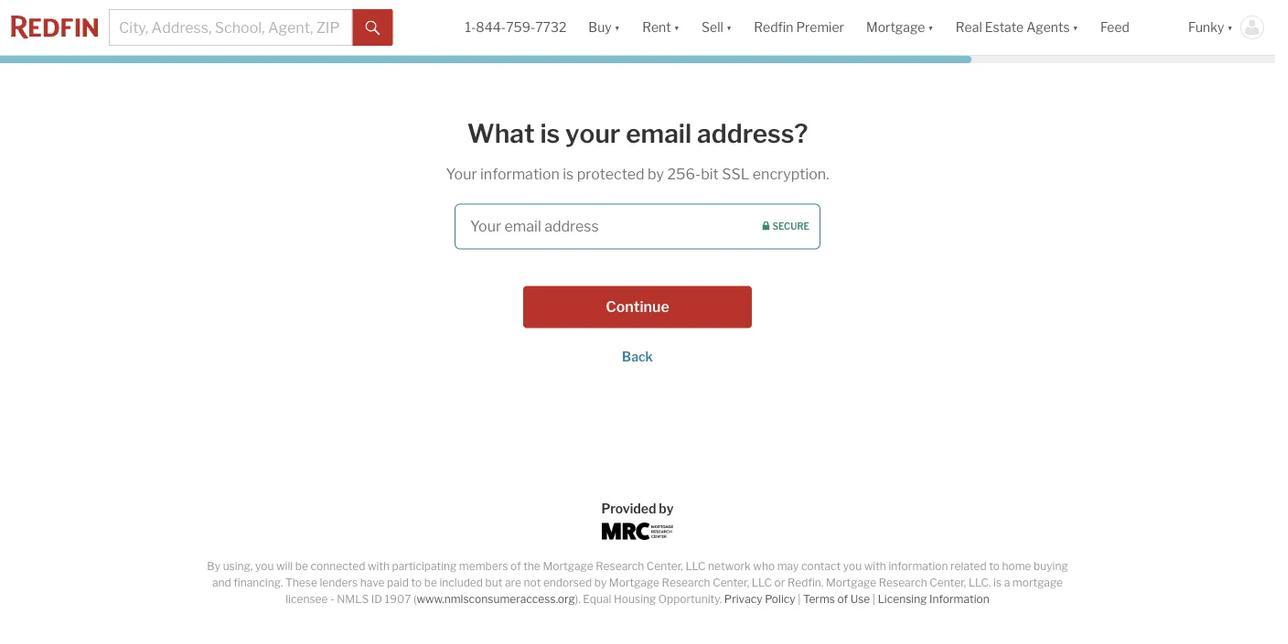 Task type: locate. For each thing, give the bounding box(es) containing it.
0 vertical spatial information
[[480, 165, 560, 183]]

buy ▾ button
[[578, 0, 632, 55]]

0 vertical spatial of
[[511, 560, 521, 573]]

1 horizontal spatial center,
[[713, 576, 750, 589]]

1 vertical spatial of
[[838, 593, 849, 606]]

mortgage left real
[[867, 20, 926, 35]]

1 vertical spatial be
[[424, 576, 437, 589]]

be down participating
[[424, 576, 437, 589]]

buying
[[1034, 560, 1069, 573]]

research
[[596, 560, 644, 573], [662, 576, 711, 589], [879, 576, 928, 589]]

to up (
[[411, 576, 422, 589]]

by
[[207, 560, 221, 573]]

llc up opportunity.
[[686, 560, 706, 573]]

0 vertical spatial to
[[989, 560, 1000, 573]]

redfin
[[754, 20, 794, 35]]

licensee
[[286, 593, 328, 606]]

3 ▾ from the left
[[727, 20, 732, 35]]

▾ right sell
[[727, 20, 732, 35]]

0 vertical spatial llc
[[686, 560, 706, 573]]

with
[[368, 560, 390, 573], [865, 560, 887, 573]]

2 | from the left
[[873, 593, 876, 606]]

1 horizontal spatial to
[[989, 560, 1000, 573]]

buy ▾ button
[[589, 0, 621, 55]]

What is your email address? email field
[[455, 204, 821, 249]]

is left protected
[[563, 165, 574, 183]]

1-844-759-7732 link
[[465, 20, 567, 35]]

0 horizontal spatial llc
[[686, 560, 706, 573]]

center, up information at the right bottom
[[930, 576, 967, 589]]

1 horizontal spatial of
[[838, 593, 849, 606]]

0 vertical spatial be
[[295, 560, 308, 573]]

1 horizontal spatial you
[[844, 560, 862, 573]]

mortgage research center image
[[602, 523, 674, 540]]

1 horizontal spatial llc
[[752, 576, 772, 589]]

is left your
[[540, 118, 560, 149]]

mortgage ▾ button
[[867, 0, 934, 55]]

1 ▾ from the left
[[615, 20, 621, 35]]

0 horizontal spatial of
[[511, 560, 521, 573]]

4 ▾ from the left
[[928, 20, 934, 35]]

0 horizontal spatial is
[[540, 118, 560, 149]]

| down the redfin.
[[798, 593, 801, 606]]

to up llc.
[[989, 560, 1000, 573]]

by up equal
[[595, 576, 607, 589]]

-
[[330, 593, 335, 606]]

2 ▾ from the left
[[674, 20, 680, 35]]

|
[[798, 593, 801, 606], [873, 593, 876, 606]]

of inside by using, you will be connected with participating members of the mortgage research center, llc network who may contact you with information related to home buying and financing. these lenders have paid to be included but are not endorsed by mortgage research center, llc or redfin. mortgage research center, llc. is a mortgage licensee - nmls id 1907 (
[[511, 560, 521, 573]]

of left the
[[511, 560, 521, 573]]

▾ right funky
[[1228, 20, 1234, 35]]

1 vertical spatial is
[[563, 165, 574, 183]]

www.nmlsconsumeraccess.org
[[417, 593, 575, 606]]

buy
[[589, 20, 612, 35]]

be up these
[[295, 560, 308, 573]]

premier
[[797, 20, 845, 35]]

2 horizontal spatial is
[[994, 576, 1002, 589]]

have
[[360, 576, 385, 589]]

0 horizontal spatial information
[[480, 165, 560, 183]]

real estate agents ▾ link
[[956, 0, 1079, 55]]

by left 256-
[[648, 165, 664, 183]]

with up use
[[865, 560, 887, 573]]

1-844-759-7732
[[465, 20, 567, 35]]

ssl encryption.
[[722, 165, 830, 183]]

center,
[[647, 560, 683, 573], [713, 576, 750, 589], [930, 576, 967, 589]]

funky
[[1189, 20, 1225, 35]]

continue
[[606, 298, 670, 316]]

research up housing
[[596, 560, 644, 573]]

information up licensing information link
[[889, 560, 949, 573]]

▾ right buy
[[615, 20, 621, 35]]

be
[[295, 560, 308, 573], [424, 576, 437, 589]]

City, Address, School, Agent, ZIP search field
[[109, 9, 353, 46]]

included
[[440, 576, 483, 589]]

by up mortgage research center image
[[659, 501, 674, 516]]

6 ▾ from the left
[[1228, 20, 1234, 35]]

▾ for rent ▾
[[674, 20, 680, 35]]

mortgage up use
[[826, 576, 877, 589]]

mortgage
[[867, 20, 926, 35], [543, 560, 594, 573], [609, 576, 660, 589], [826, 576, 877, 589]]

use
[[851, 593, 871, 606]]

1 horizontal spatial |
[[873, 593, 876, 606]]

sell ▾
[[702, 20, 732, 35]]

rent ▾
[[643, 20, 680, 35]]

information inside by using, you will be connected with participating members of the mortgage research center, llc network who may contact you with information related to home buying and financing. these lenders have paid to be included but are not endorsed by mortgage research center, llc or redfin. mortgage research center, llc. is a mortgage licensee - nmls id 1907 (
[[889, 560, 949, 573]]

research up opportunity.
[[662, 576, 711, 589]]

you right the contact
[[844, 560, 862, 573]]

information
[[480, 165, 560, 183], [889, 560, 949, 573]]

mortgage up endorsed
[[543, 560, 594, 573]]

1 vertical spatial information
[[889, 560, 949, 573]]

▾ right agents
[[1073, 20, 1079, 35]]

7732
[[536, 20, 567, 35]]

of left use
[[838, 593, 849, 606]]

protected
[[577, 165, 645, 183]]

will
[[276, 560, 293, 573]]

0 horizontal spatial to
[[411, 576, 422, 589]]

information
[[930, 593, 990, 606]]

provided by
[[602, 501, 674, 516]]

is
[[540, 118, 560, 149], [563, 165, 574, 183], [994, 576, 1002, 589]]

0 horizontal spatial research
[[596, 560, 644, 573]]

1 horizontal spatial be
[[424, 576, 437, 589]]

sell ▾ button
[[691, 0, 743, 55]]

research up licensing
[[879, 576, 928, 589]]

2 vertical spatial is
[[994, 576, 1002, 589]]

1 vertical spatial to
[[411, 576, 422, 589]]

0 horizontal spatial |
[[798, 593, 801, 606]]

sell
[[702, 20, 724, 35]]

feed button
[[1090, 0, 1178, 55]]

real
[[956, 20, 983, 35]]

759-
[[506, 20, 536, 35]]

1 you from the left
[[255, 560, 274, 573]]

center, up opportunity.
[[647, 560, 683, 573]]

center, down 'network'
[[713, 576, 750, 589]]

privacy policy link
[[725, 593, 796, 606]]

endorsed
[[543, 576, 592, 589]]

your
[[566, 118, 621, 149]]

1 horizontal spatial with
[[865, 560, 887, 573]]

0 horizontal spatial with
[[368, 560, 390, 573]]

terms
[[803, 593, 836, 606]]

2 vertical spatial by
[[595, 576, 607, 589]]

bit
[[701, 165, 719, 183]]

terms of use link
[[803, 593, 871, 606]]

information down what
[[480, 165, 560, 183]]

to
[[989, 560, 1000, 573], [411, 576, 422, 589]]

you up financing. on the bottom
[[255, 560, 274, 573]]

▾ for buy ▾
[[615, 20, 621, 35]]

buy ▾
[[589, 20, 621, 35]]

5 ▾ from the left
[[1073, 20, 1079, 35]]

what is your email address?
[[467, 118, 808, 149]]

members
[[459, 560, 508, 573]]

0 vertical spatial by
[[648, 165, 664, 183]]

1 | from the left
[[798, 593, 801, 606]]

you
[[255, 560, 274, 573], [844, 560, 862, 573]]

of
[[511, 560, 521, 573], [838, 593, 849, 606]]

by
[[648, 165, 664, 183], [659, 501, 674, 516], [595, 576, 607, 589]]

are
[[505, 576, 522, 589]]

1 horizontal spatial information
[[889, 560, 949, 573]]

housing
[[614, 593, 656, 606]]

connected
[[311, 560, 365, 573]]

llc up the privacy policy link
[[752, 576, 772, 589]]

0 horizontal spatial you
[[255, 560, 274, 573]]

provided
[[602, 501, 657, 516]]

is inside by using, you will be connected with participating members of the mortgage research center, llc network who may contact you with information related to home buying and financing. these lenders have paid to be included but are not endorsed by mortgage research center, llc or redfin. mortgage research center, llc. is a mortgage licensee - nmls id 1907 (
[[994, 576, 1002, 589]]

id
[[371, 593, 382, 606]]

▾ left real
[[928, 20, 934, 35]]

| right use
[[873, 593, 876, 606]]

sell ▾ button
[[702, 0, 732, 55]]

with up the "have"
[[368, 560, 390, 573]]

is left the "a"
[[994, 576, 1002, 589]]

▾ right rent
[[674, 20, 680, 35]]



Task type: vqa. For each thing, say whether or not it's contained in the screenshot.
Continue button
yes



Task type: describe. For each thing, give the bounding box(es) containing it.
▾ for sell ▾
[[727, 20, 732, 35]]

redfin premier button
[[743, 0, 856, 55]]

www.nmlsconsumeraccess.org ). equal housing opportunity. privacy policy | terms of use | licensing information
[[417, 593, 990, 606]]

lenders
[[320, 576, 358, 589]]

paid
[[387, 576, 409, 589]]

these
[[286, 576, 317, 589]]

by inside by using, you will be connected with participating members of the mortgage research center, llc network who may contact you with information related to home buying and financing. these lenders have paid to be included but are not endorsed by mortgage research center, llc or redfin. mortgage research center, llc. is a mortgage licensee - nmls id 1907 (
[[595, 576, 607, 589]]

who
[[753, 560, 775, 573]]

what
[[467, 118, 535, 149]]

redfin premier
[[754, 20, 845, 35]]

2 horizontal spatial center,
[[930, 576, 967, 589]]

1 with from the left
[[368, 560, 390, 573]]

844-
[[476, 20, 506, 35]]

not
[[524, 576, 541, 589]]

llc.
[[969, 576, 992, 589]]

equal
[[583, 593, 612, 606]]

your
[[446, 165, 477, 183]]

related
[[951, 560, 987, 573]]

opportunity.
[[659, 593, 722, 606]]

nmls
[[337, 593, 369, 606]]

may
[[778, 560, 799, 573]]

the
[[524, 560, 541, 573]]

0 horizontal spatial be
[[295, 560, 308, 573]]

continue button
[[523, 286, 752, 328]]

2 horizontal spatial research
[[879, 576, 928, 589]]

of for terms
[[838, 593, 849, 606]]

rent ▾ button
[[632, 0, 691, 55]]

▾ for mortgage ▾
[[928, 20, 934, 35]]

0 vertical spatial is
[[540, 118, 560, 149]]

1 vertical spatial llc
[[752, 576, 772, 589]]

mortgage up housing
[[609, 576, 660, 589]]

funky ▾
[[1189, 20, 1234, 35]]

1 horizontal spatial is
[[563, 165, 574, 183]]

rent
[[643, 20, 671, 35]]

feed
[[1101, 20, 1130, 35]]

2 you from the left
[[844, 560, 862, 573]]

1907
[[385, 593, 411, 606]]

2 with from the left
[[865, 560, 887, 573]]

real estate agents ▾ button
[[945, 0, 1090, 55]]

and
[[212, 576, 231, 589]]

financing.
[[234, 576, 283, 589]]

agents
[[1027, 20, 1070, 35]]

real estate agents ▾
[[956, 20, 1079, 35]]

by using, you will be connected with participating members of the mortgage research center, llc network who may contact you with information related to home buying and financing. these lenders have paid to be included but are not endorsed by mortgage research center, llc or redfin. mortgage research center, llc. is a mortgage licensee - nmls id 1907 (
[[207, 560, 1069, 606]]

redfin.
[[788, 576, 824, 589]]

www.nmlsconsumeraccess.org link
[[417, 593, 575, 606]]

your information is protected by 256-bit ssl encryption.
[[446, 165, 830, 183]]

1 vertical spatial by
[[659, 501, 674, 516]]

using,
[[223, 560, 253, 573]]

).
[[575, 593, 581, 606]]

mortgage inside mortgage ▾ dropdown button
[[867, 20, 926, 35]]

1 horizontal spatial research
[[662, 576, 711, 589]]

back button
[[622, 349, 653, 365]]

a
[[1005, 576, 1011, 589]]

rent ▾ button
[[643, 0, 680, 55]]

estate
[[985, 20, 1024, 35]]

submit search image
[[366, 21, 380, 35]]

▾ for funky ▾
[[1228, 20, 1234, 35]]

licensing information link
[[878, 593, 990, 606]]

privacy
[[725, 593, 763, 606]]

(
[[414, 593, 417, 606]]

participating
[[392, 560, 457, 573]]

1-
[[465, 20, 476, 35]]

mortgage ▾
[[867, 20, 934, 35]]

home
[[1003, 560, 1032, 573]]

policy
[[765, 593, 796, 606]]

or
[[775, 576, 785, 589]]

mortgage
[[1013, 576, 1063, 589]]

contact
[[802, 560, 841, 573]]

network
[[708, 560, 751, 573]]

back
[[622, 349, 653, 365]]

email address?
[[626, 118, 808, 149]]

0 horizontal spatial center,
[[647, 560, 683, 573]]

256-
[[668, 165, 701, 183]]

but
[[486, 576, 503, 589]]

licensing
[[878, 593, 928, 606]]

of for members
[[511, 560, 521, 573]]

mortgage ▾ button
[[856, 0, 945, 55]]



